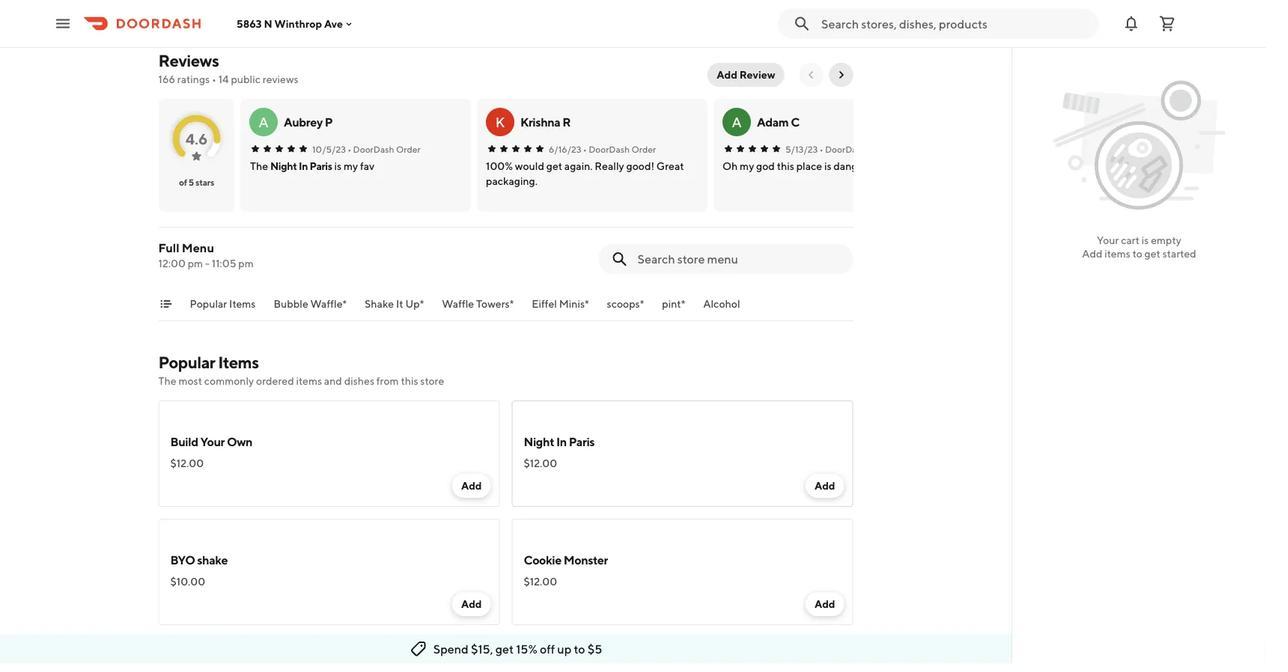 Task type: locate. For each thing, give the bounding box(es) containing it.
items
[[1105, 248, 1131, 260], [296, 375, 322, 387]]

a left the adam
[[732, 114, 741, 130]]

alcohol
[[703, 298, 740, 310]]

in inside button
[[298, 160, 308, 172]]

• for krishna r
[[583, 144, 587, 154]]

$10.00 down byo
[[170, 576, 205, 588]]

shake it up*
[[365, 298, 424, 310]]

1 horizontal spatial night in paris
[[524, 435, 595, 449]]

night
[[270, 160, 297, 172], [524, 435, 554, 449]]

1 vertical spatial night in paris
[[524, 435, 595, 449]]

1 vertical spatial items
[[296, 375, 322, 387]]

night inside button
[[270, 160, 297, 172]]

popular inside popular items the most commonly ordered items and dishes from this store
[[158, 353, 215, 372]]

Item Search search field
[[638, 251, 841, 267]]

0 horizontal spatial in
[[298, 160, 308, 172]]

spend $15, get 15% off up to $5
[[433, 642, 602, 656]]

2 doordash from the left
[[588, 144, 630, 154]]

add button for cookie monster
[[806, 592, 844, 616]]

11:05
[[212, 257, 236, 270]]

add for night in paris
[[815, 480, 835, 492]]

0 horizontal spatial your
[[200, 435, 225, 449]]

0 horizontal spatial order
[[396, 144, 420, 154]]

0 horizontal spatial night
[[270, 160, 297, 172]]

to
[[1133, 248, 1143, 260], [574, 642, 585, 656]]

a for adam c
[[732, 114, 741, 130]]

popular
[[190, 298, 227, 310], [158, 353, 215, 372]]

a
[[258, 114, 268, 130], [732, 114, 741, 130]]

0 horizontal spatial night in paris
[[270, 160, 332, 172]]

your
[[1097, 234, 1119, 246], [200, 435, 225, 449]]

1 horizontal spatial your
[[1097, 234, 1119, 246]]

0 vertical spatial paris
[[309, 160, 332, 172]]

$10.00 up reviews at the top left of the page
[[161, 12, 196, 24]]

is
[[1142, 234, 1149, 246]]

shake
[[365, 298, 394, 310]]

pm left -
[[188, 257, 203, 270]]

0 horizontal spatial items
[[296, 375, 322, 387]]

-
[[205, 257, 210, 270]]

items inside popular items the most commonly ordered items and dishes from this store
[[218, 353, 259, 372]]

0 horizontal spatial a
[[258, 114, 268, 130]]

2 horizontal spatial • doordash order
[[819, 144, 892, 154]]

shake it up* button
[[365, 297, 424, 321]]

to down cart in the right top of the page
[[1133, 248, 1143, 260]]

doordash right the 6/16/23
[[588, 144, 630, 154]]

to for get
[[1133, 248, 1143, 260]]

1 horizontal spatial doordash
[[588, 144, 630, 154]]

pm
[[188, 257, 203, 270], [238, 257, 254, 270]]

2 horizontal spatial doordash
[[825, 144, 866, 154]]

• doordash order right the 6/16/23
[[583, 144, 656, 154]]

reviews 166 ratings • 14 public reviews
[[158, 51, 299, 85]]

1 horizontal spatial order
[[631, 144, 656, 154]]

reviews link
[[158, 51, 219, 70]]

previous image
[[805, 69, 817, 81]]

3 doordash from the left
[[825, 144, 866, 154]]

2 pm from the left
[[238, 257, 254, 270]]

get left 15%
[[496, 642, 514, 656]]

menu
[[182, 241, 214, 255]]

doordash for adam c
[[825, 144, 866, 154]]

popular inside popular items button
[[190, 298, 227, 310]]

• for adam c
[[819, 144, 823, 154]]

items
[[229, 298, 256, 310], [218, 353, 259, 372]]

to for $5
[[574, 642, 585, 656]]

1 horizontal spatial • doordash order
[[583, 144, 656, 154]]

• doordash order for adam c
[[819, 144, 892, 154]]

1 vertical spatial get
[[496, 642, 514, 656]]

your cart is empty add items to get started
[[1082, 234, 1197, 260]]

most
[[179, 375, 202, 387]]

order
[[396, 144, 420, 154], [631, 144, 656, 154], [868, 144, 892, 154]]

1 horizontal spatial pm
[[238, 257, 254, 270]]

0 horizontal spatial to
[[574, 642, 585, 656]]

0 vertical spatial popular
[[190, 298, 227, 310]]

build your own
[[170, 435, 252, 449]]

• right 5/13/23 on the right
[[819, 144, 823, 154]]

add button for byo shake
[[452, 592, 491, 616]]

Store search: begin typing to search for stores available on DoorDash text field
[[822, 15, 1090, 32]]

byo
[[170, 553, 195, 567]]

adam c
[[757, 115, 799, 129]]

add button for night in paris
[[806, 474, 844, 498]]

doordash right 5/13/23 on the right
[[825, 144, 866, 154]]

pm right 11:05
[[238, 257, 254, 270]]

items for popular items the most commonly ordered items and dishes from this store
[[218, 353, 259, 372]]

own
[[227, 435, 252, 449]]

1 horizontal spatial a
[[732, 114, 741, 130]]

1 horizontal spatial paris
[[569, 435, 595, 449]]

0 horizontal spatial • doordash order
[[347, 144, 420, 154]]

items inside popular items button
[[229, 298, 256, 310]]

1 horizontal spatial night
[[524, 435, 554, 449]]

stars
[[195, 177, 214, 187]]

1 order from the left
[[396, 144, 420, 154]]

your left cart in the right top of the page
[[1097, 234, 1119, 246]]

night in paris
[[270, 160, 332, 172], [524, 435, 595, 449]]

to right up
[[574, 642, 585, 656]]

add button for build your own
[[452, 474, 491, 498]]

• doordash order right "10/5/23"
[[347, 144, 420, 154]]

eiffel minis* button
[[532, 297, 589, 321]]

• left "14"
[[212, 73, 216, 85]]

2 horizontal spatial order
[[868, 144, 892, 154]]

1 vertical spatial popular
[[158, 353, 215, 372]]

10/5/23
[[312, 144, 346, 154]]

items up commonly
[[218, 353, 259, 372]]

0 vertical spatial to
[[1133, 248, 1143, 260]]

3 order from the left
[[868, 144, 892, 154]]

• doordash order right 5/13/23 on the right
[[819, 144, 892, 154]]

doordash for krishna r
[[588, 144, 630, 154]]

1 vertical spatial paris
[[569, 435, 595, 449]]

alcohol button
[[703, 297, 740, 321]]

0 vertical spatial night
[[270, 160, 297, 172]]

1 vertical spatial night
[[524, 435, 554, 449]]

a left aubrey at the top left
[[258, 114, 268, 130]]

0 vertical spatial get
[[1145, 248, 1161, 260]]

add review
[[717, 69, 775, 81]]

3 • doordash order from the left
[[819, 144, 892, 154]]

popular for popular items the most commonly ordered items and dishes from this store
[[158, 353, 215, 372]]

1 horizontal spatial to
[[1133, 248, 1143, 260]]

next image
[[835, 69, 847, 81]]

•
[[212, 73, 216, 85], [347, 144, 351, 154], [583, 144, 587, 154], [819, 144, 823, 154]]

reviews
[[263, 73, 299, 85]]

$12.00 for cookie
[[524, 576, 557, 588]]

1 vertical spatial in
[[556, 435, 567, 449]]

0 vertical spatial in
[[298, 160, 308, 172]]

this
[[401, 375, 418, 387]]

bubble waffle* button
[[274, 297, 347, 321]]

empty
[[1151, 234, 1182, 246]]

popular for popular items
[[190, 298, 227, 310]]

1 pm from the left
[[188, 257, 203, 270]]

items left and
[[296, 375, 322, 387]]

waffle towers* button
[[442, 297, 514, 321]]

1 vertical spatial $10.00
[[170, 576, 205, 588]]

items down cart in the right top of the page
[[1105, 248, 1131, 260]]

0 horizontal spatial doordash
[[353, 144, 394, 154]]

• right the 6/16/23
[[583, 144, 587, 154]]

doordash right "10/5/23"
[[353, 144, 394, 154]]

4.6
[[185, 130, 207, 148]]

• doordash order
[[347, 144, 420, 154], [583, 144, 656, 154], [819, 144, 892, 154]]

get
[[1145, 248, 1161, 260], [496, 642, 514, 656]]

0 vertical spatial your
[[1097, 234, 1119, 246]]

2 order from the left
[[631, 144, 656, 154]]

0 vertical spatial items
[[1105, 248, 1131, 260]]

1 horizontal spatial items
[[1105, 248, 1131, 260]]

items down 11:05
[[229, 298, 256, 310]]

paris inside button
[[309, 160, 332, 172]]

adam
[[757, 115, 788, 129]]

$10.00
[[161, 12, 196, 24], [170, 576, 205, 588]]

1 vertical spatial to
[[574, 642, 585, 656]]

1 a from the left
[[258, 114, 268, 130]]

0 vertical spatial items
[[229, 298, 256, 310]]

2 a from the left
[[732, 114, 741, 130]]

show menu categories image
[[160, 298, 172, 310]]

byo shake
[[170, 553, 228, 567]]

0 horizontal spatial paris
[[309, 160, 332, 172]]

waffle*
[[310, 298, 347, 310]]

2 • doordash order from the left
[[583, 144, 656, 154]]

to inside your cart is empty add items to get started
[[1133, 248, 1143, 260]]

1 vertical spatial items
[[218, 353, 259, 372]]

5863 n winthrop ave button
[[237, 17, 355, 30]]

1 • doordash order from the left
[[347, 144, 420, 154]]

your left own
[[200, 435, 225, 449]]

get down is
[[1145, 248, 1161, 260]]

items inside your cart is empty add items to get started
[[1105, 248, 1131, 260]]

0 vertical spatial $10.00
[[161, 12, 196, 24]]

up
[[557, 642, 572, 656]]

1 doordash from the left
[[353, 144, 394, 154]]

add for cookie monster
[[815, 598, 835, 610]]

popular up most
[[158, 353, 215, 372]]

popular items button
[[190, 297, 256, 321]]

items inside popular items the most commonly ordered items and dishes from this store
[[296, 375, 322, 387]]

1 horizontal spatial get
[[1145, 248, 1161, 260]]

6/16/23
[[549, 144, 581, 154]]

• right "10/5/23"
[[347, 144, 351, 154]]

aubrey
[[283, 115, 322, 129]]

of
[[179, 177, 187, 187]]

popular down -
[[190, 298, 227, 310]]

0 vertical spatial night in paris
[[270, 160, 332, 172]]

0 horizontal spatial pm
[[188, 257, 203, 270]]

$12.00
[[170, 457, 204, 470], [524, 457, 557, 470], [524, 576, 557, 588]]

add
[[717, 69, 738, 81], [1082, 248, 1103, 260], [461, 480, 482, 492], [815, 480, 835, 492], [461, 598, 482, 610], [815, 598, 835, 610]]

paris
[[309, 160, 332, 172], [569, 435, 595, 449]]

12:00
[[158, 257, 186, 270]]

$12.00 for build
[[170, 457, 204, 470]]

eiffel minis*
[[532, 298, 589, 310]]



Task type: vqa. For each thing, say whether or not it's contained in the screenshot.
rightmost 'Toppings)'
no



Task type: describe. For each thing, give the bounding box(es) containing it.
$12.00 for night
[[524, 457, 557, 470]]

ratings
[[177, 73, 210, 85]]

waffle
[[442, 298, 474, 310]]

items for popular items
[[229, 298, 256, 310]]

krishna
[[520, 115, 560, 129]]

cookie
[[524, 553, 562, 567]]

review
[[740, 69, 775, 81]]

$10.00 button
[[158, 0, 277, 34]]

and
[[324, 375, 342, 387]]

$15,
[[471, 642, 493, 656]]

order for c
[[868, 144, 892, 154]]

aubrey p
[[283, 115, 332, 129]]

add for build your own
[[461, 480, 482, 492]]

doordash for aubrey p
[[353, 144, 394, 154]]

r
[[562, 115, 570, 129]]

0 items, open order cart image
[[1159, 15, 1176, 33]]

add inside your cart is empty add items to get started
[[1082, 248, 1103, 260]]

pint* button
[[662, 297, 685, 321]]

• for aubrey p
[[347, 144, 351, 154]]

cart
[[1121, 234, 1140, 246]]

5863 n winthrop ave
[[237, 17, 343, 30]]

scoops*
[[607, 298, 644, 310]]

full
[[158, 241, 179, 255]]

5
[[188, 177, 194, 187]]

ordered
[[256, 375, 294, 387]]

0 horizontal spatial get
[[496, 642, 514, 656]]

• doordash order for krishna r
[[583, 144, 656, 154]]

popular items the most commonly ordered items and dishes from this store
[[158, 353, 444, 387]]

commonly
[[204, 375, 254, 387]]

popular items
[[190, 298, 256, 310]]

ave
[[324, 17, 343, 30]]

bubble waffle*
[[274, 298, 347, 310]]

the
[[158, 375, 176, 387]]

k
[[495, 114, 505, 130]]

from
[[377, 375, 399, 387]]

of 5 stars
[[179, 177, 214, 187]]

5/13/23
[[785, 144, 818, 154]]

full menu 12:00 pm - 11:05 pm
[[158, 241, 254, 270]]

1 vertical spatial your
[[200, 435, 225, 449]]

waffle towers*
[[442, 298, 514, 310]]

• doordash order for aubrey p
[[347, 144, 420, 154]]

add for byo shake
[[461, 598, 482, 610]]

get inside your cart is empty add items to get started
[[1145, 248, 1161, 260]]

monster
[[564, 553, 608, 567]]

14
[[218, 73, 229, 85]]

5863
[[237, 17, 262, 30]]

n
[[264, 17, 272, 30]]

spend
[[433, 642, 469, 656]]

bubble
[[274, 298, 308, 310]]

reviews
[[158, 51, 219, 70]]

scoops* button
[[607, 297, 644, 321]]

dishes
[[344, 375, 374, 387]]

night in paris button
[[270, 159, 332, 174]]

$10.00 inside button
[[161, 12, 196, 24]]

it
[[396, 298, 403, 310]]

add review button
[[708, 63, 784, 87]]

1 horizontal spatial in
[[556, 435, 567, 449]]

winthrop
[[275, 17, 322, 30]]

p
[[324, 115, 332, 129]]

pint*
[[662, 298, 685, 310]]

towers*
[[476, 298, 514, 310]]

public
[[231, 73, 261, 85]]

shake
[[197, 553, 228, 567]]

build
[[170, 435, 198, 449]]

c
[[791, 115, 799, 129]]

a for aubrey p
[[258, 114, 268, 130]]

cookie monster
[[524, 553, 608, 567]]

off
[[540, 642, 555, 656]]

• inside reviews 166 ratings • 14 public reviews
[[212, 73, 216, 85]]

order for p
[[396, 144, 420, 154]]

up*
[[405, 298, 424, 310]]

krishna r
[[520, 115, 570, 129]]

your inside your cart is empty add items to get started
[[1097, 234, 1119, 246]]

eiffel
[[532, 298, 557, 310]]

15%
[[516, 642, 538, 656]]

order for r
[[631, 144, 656, 154]]

open menu image
[[54, 15, 72, 33]]

$5
[[588, 642, 602, 656]]

166
[[158, 73, 175, 85]]

started
[[1163, 248, 1197, 260]]

minis*
[[559, 298, 589, 310]]

notification bell image
[[1123, 15, 1141, 33]]

store
[[420, 375, 444, 387]]



